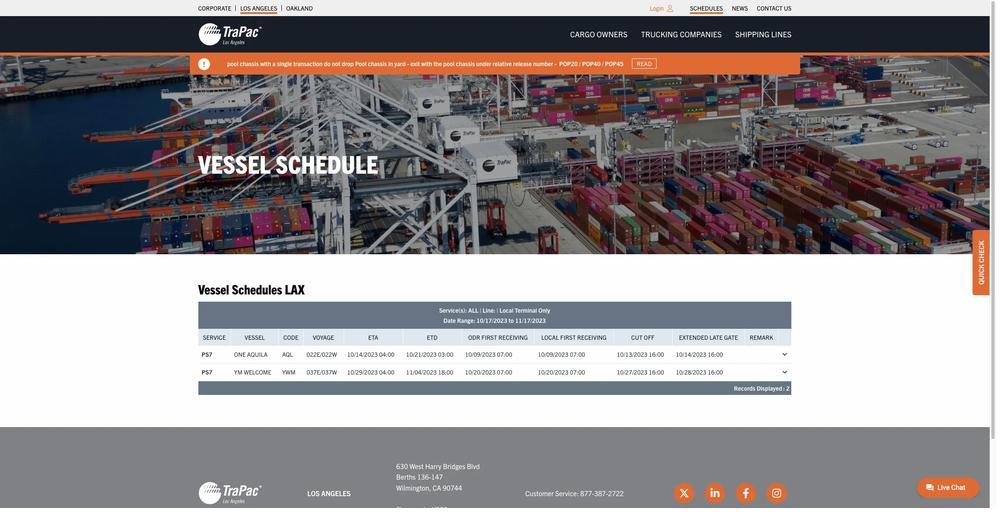Task type: locate. For each thing, give the bounding box(es) containing it.
with left the the
[[421, 60, 432, 67]]

0 vertical spatial ps7
[[202, 351, 212, 358]]

0 horizontal spatial 10/09/2023
[[465, 351, 496, 358]]

1 10/20/2023 07:00 from the left
[[465, 369, 513, 376]]

10/20/2023 07:00
[[465, 369, 513, 376], [538, 369, 585, 376]]

1 horizontal spatial -
[[555, 60, 557, 67]]

0 vertical spatial vessel
[[198, 148, 271, 179]]

first for local
[[561, 334, 576, 341]]

quick check link
[[973, 230, 990, 295]]

1 vertical spatial los
[[307, 489, 320, 498]]

shipping
[[736, 29, 770, 39]]

0 vertical spatial schedules
[[690, 4, 723, 12]]

10/27/2023 16:00
[[617, 369, 664, 376]]

1 horizontal spatial 10/20/2023
[[538, 369, 569, 376]]

0 horizontal spatial angeles
[[252, 4, 277, 12]]

10/14/2023 for 10/14/2023 16:00
[[676, 351, 707, 358]]

10/14/2023 up the 10/29/2023
[[347, 351, 378, 358]]

2 10/14/2023 from the left
[[676, 351, 707, 358]]

- left exit
[[407, 60, 409, 67]]

022e/022w
[[307, 351, 337, 358]]

10/20/2023 right 18:00
[[465, 369, 496, 376]]

03:00
[[438, 351, 454, 358]]

10/09/2023 07:00 down the local first receiving
[[538, 351, 585, 358]]

1 horizontal spatial 10/14/2023
[[676, 351, 707, 358]]

1 ps7 from the top
[[202, 351, 212, 358]]

/ left pop40
[[579, 60, 581, 67]]

1 vertical spatial ps7
[[202, 369, 212, 376]]

1 horizontal spatial pool
[[443, 60, 455, 67]]

vessel schedule
[[198, 148, 378, 179]]

136-
[[417, 473, 431, 481]]

037e/037w
[[307, 369, 337, 376]]

| right 'all'
[[480, 306, 482, 314]]

/ left pop45
[[602, 60, 604, 67]]

ps7 down service
[[202, 351, 212, 358]]

0 horizontal spatial local
[[500, 306, 514, 314]]

1 horizontal spatial schedules
[[690, 4, 723, 12]]

18:00
[[438, 369, 454, 376]]

corporate
[[198, 4, 231, 12]]

0 horizontal spatial 10/14/2023
[[347, 351, 378, 358]]

aql
[[282, 351, 293, 358]]

0 vertical spatial los
[[240, 4, 251, 12]]

0 horizontal spatial |
[[480, 306, 482, 314]]

0 vertical spatial local
[[500, 306, 514, 314]]

service
[[203, 334, 226, 341]]

1 horizontal spatial los angeles
[[307, 489, 351, 498]]

range:
[[457, 317, 475, 324]]

angeles
[[252, 4, 277, 12], [321, 489, 351, 498]]

10/09/2023 down the odr
[[465, 351, 496, 358]]

contact us
[[757, 4, 792, 12]]

10/20/2023 down the local first receiving
[[538, 369, 569, 376]]

0 horizontal spatial los
[[240, 4, 251, 12]]

shipping lines link
[[729, 26, 799, 43]]

chassis left the under
[[456, 60, 475, 67]]

schedules up companies
[[690, 4, 723, 12]]

1 horizontal spatial angeles
[[321, 489, 351, 498]]

1 horizontal spatial 10/09/2023 07:00
[[538, 351, 585, 358]]

vessel for vessel schedule
[[198, 148, 271, 179]]

2
[[787, 384, 790, 392]]

los angeles link
[[240, 2, 277, 14]]

16:00 down off
[[649, 351, 664, 358]]

04:00 down the 10/14/2023 04:00
[[379, 369, 395, 376]]

pool chassis with a single transaction  do not drop pool chassis in yard -  exit with the pool chassis under relative release number -  pop20 / pop40 / pop45
[[227, 60, 624, 67]]

1 10/09/2023 07:00 from the left
[[465, 351, 513, 358]]

0 horizontal spatial 10/09/2023 07:00
[[465, 351, 513, 358]]

2 ps7 from the top
[[202, 369, 212, 376]]

chassis left in
[[368, 60, 387, 67]]

vessel
[[198, 148, 271, 179], [198, 281, 229, 297], [245, 334, 265, 341]]

0 horizontal spatial schedules
[[232, 281, 282, 297]]

los angeles image
[[198, 22, 262, 46], [198, 482, 262, 506]]

- right number
[[555, 60, 557, 67]]

2 10/20/2023 from the left
[[538, 369, 569, 376]]

quick check
[[977, 241, 986, 285]]

menu bar down 'light' image on the right top of the page
[[564, 26, 799, 43]]

menu bar up shipping
[[686, 2, 796, 14]]

1 vertical spatial 04:00
[[379, 369, 395, 376]]

1 04:00 from the top
[[379, 351, 395, 358]]

records displayed : 2
[[734, 384, 790, 392]]

pool
[[227, 60, 238, 67], [443, 60, 455, 67]]

10/09/2023 down the local first receiving
[[538, 351, 569, 358]]

exit
[[410, 60, 420, 67]]

menu bar
[[686, 2, 796, 14], [564, 26, 799, 43]]

ca
[[433, 484, 441, 492]]

line:
[[483, 306, 496, 314]]

with left a on the top left
[[260, 60, 271, 67]]

2 pool from the left
[[443, 60, 455, 67]]

lax
[[285, 281, 305, 297]]

corporate link
[[198, 2, 231, 14]]

eta
[[368, 334, 378, 341]]

not
[[332, 60, 340, 67]]

1 vertical spatial vessel
[[198, 281, 229, 297]]

0 horizontal spatial first
[[482, 334, 497, 341]]

ps7 for one aquila
[[202, 351, 212, 358]]

banner
[[0, 16, 997, 75]]

10/09/2023 07:00 down odr first receiving
[[465, 351, 513, 358]]

ywm
[[282, 369, 296, 376]]

local down the 11/17/2023
[[542, 334, 559, 341]]

2 horizontal spatial chassis
[[456, 60, 475, 67]]

etd
[[427, 334, 438, 341]]

footer
[[0, 427, 990, 508]]

trucking
[[641, 29, 678, 39]]

16:00 down late
[[708, 351, 723, 358]]

16:00 down 10/13/2023 16:00
[[649, 369, 664, 376]]

first for odr
[[482, 334, 497, 341]]

04:00 for 10/29/2023 04:00
[[379, 369, 395, 376]]

los angeles
[[240, 4, 277, 12], [307, 489, 351, 498]]

1 los angeles image from the top
[[198, 22, 262, 46]]

to
[[509, 317, 514, 324]]

ps7 for ym welcome
[[202, 369, 212, 376]]

2 first from the left
[[561, 334, 576, 341]]

10/20/2023 07:00 down odr first receiving
[[465, 369, 513, 376]]

schedules
[[690, 4, 723, 12], [232, 281, 282, 297]]

records
[[734, 384, 756, 392]]

0 vertical spatial los angeles
[[240, 4, 277, 12]]

0 vertical spatial 04:00
[[379, 351, 395, 358]]

1 horizontal spatial receiving
[[577, 334, 607, 341]]

chassis left a on the top left
[[240, 60, 259, 67]]

0 horizontal spatial with
[[260, 60, 271, 67]]

1 vertical spatial menu bar
[[564, 26, 799, 43]]

0 horizontal spatial /
[[579, 60, 581, 67]]

welcome
[[244, 369, 272, 376]]

menu bar containing cargo owners
[[564, 26, 799, 43]]

1 vertical spatial angeles
[[321, 489, 351, 498]]

16:00 for 10/27/2023 16:00
[[649, 369, 664, 376]]

04:00
[[379, 351, 395, 358], [379, 369, 395, 376]]

0 vertical spatial menu bar
[[686, 2, 796, 14]]

10/13/2023
[[617, 351, 648, 358]]

10/14/2023 down extended
[[676, 351, 707, 358]]

10/14/2023
[[347, 351, 378, 358], [676, 351, 707, 358]]

10/20/2023 07:00 down the local first receiving
[[538, 369, 585, 376]]

1 receiving from the left
[[499, 334, 528, 341]]

with
[[260, 60, 271, 67], [421, 60, 432, 67]]

local
[[500, 306, 514, 314], [542, 334, 559, 341]]

04:00 up 10/29/2023 04:00
[[379, 351, 395, 358]]

contact
[[757, 4, 783, 12]]

1 first from the left
[[482, 334, 497, 341]]

1 horizontal spatial 10/09/2023
[[538, 351, 569, 358]]

do
[[324, 60, 330, 67]]

0 horizontal spatial 10/20/2023
[[465, 369, 496, 376]]

pool right the the
[[443, 60, 455, 67]]

|
[[480, 306, 482, 314], [497, 306, 498, 314]]

2 receiving from the left
[[577, 334, 607, 341]]

in
[[388, 60, 393, 67]]

solid image
[[198, 59, 210, 70]]

16:00
[[649, 351, 664, 358], [708, 351, 723, 358], [649, 369, 664, 376], [708, 369, 723, 376]]

0 horizontal spatial -
[[407, 60, 409, 67]]

first
[[482, 334, 497, 341], [561, 334, 576, 341]]

0 horizontal spatial chassis
[[240, 60, 259, 67]]

0 horizontal spatial receiving
[[499, 334, 528, 341]]

vessel for vessel schedules lax
[[198, 281, 229, 297]]

| right line:
[[497, 306, 498, 314]]

menu bar containing schedules
[[686, 2, 796, 14]]

cut off
[[632, 334, 655, 341]]

odr
[[468, 334, 480, 341]]

1 horizontal spatial first
[[561, 334, 576, 341]]

10/14/2023 04:00
[[347, 351, 395, 358]]

1 horizontal spatial local
[[542, 334, 559, 341]]

1 horizontal spatial 10/20/2023 07:00
[[538, 369, 585, 376]]

angeles inside 'link'
[[252, 4, 277, 12]]

light image
[[667, 5, 673, 12]]

10/29/2023 04:00
[[347, 369, 395, 376]]

only
[[539, 306, 550, 314]]

0 vertical spatial angeles
[[252, 4, 277, 12]]

1 horizontal spatial with
[[421, 60, 432, 67]]

1 with from the left
[[260, 60, 271, 67]]

10/09/2023
[[465, 351, 496, 358], [538, 351, 569, 358]]

630
[[396, 462, 408, 471]]

schedules left the lax
[[232, 281, 282, 297]]

pop20
[[559, 60, 578, 67]]

1 10/14/2023 from the left
[[347, 351, 378, 358]]

0 horizontal spatial los angeles
[[240, 4, 277, 12]]

0 vertical spatial los angeles image
[[198, 22, 262, 46]]

odr first receiving
[[468, 334, 528, 341]]

us
[[784, 4, 792, 12]]

1 horizontal spatial chassis
[[368, 60, 387, 67]]

a
[[272, 60, 275, 67]]

1 horizontal spatial los
[[307, 489, 320, 498]]

the
[[434, 60, 442, 67]]

10/29/2023
[[347, 369, 378, 376]]

0 horizontal spatial 10/20/2023 07:00
[[465, 369, 513, 376]]

16:00 down the 10/14/2023 16:00
[[708, 369, 723, 376]]

pool right solid icon
[[227, 60, 238, 67]]

2 10/09/2023 07:00 from the left
[[538, 351, 585, 358]]

877-
[[581, 489, 595, 498]]

630 west harry bridges blvd berths 136-147 wilmington, ca 90744 customer service: 877-387-2722
[[396, 462, 624, 498]]

local up "to"
[[500, 306, 514, 314]]

ps7 left ym
[[202, 369, 212, 376]]

11/04/2023 18:00
[[406, 369, 454, 376]]

pop45
[[605, 60, 624, 67]]

16:00 for 10/13/2023 16:00
[[649, 351, 664, 358]]

service:
[[555, 489, 579, 498]]

1 vertical spatial los angeles image
[[198, 482, 262, 506]]

1 / from the left
[[579, 60, 581, 67]]

1 horizontal spatial |
[[497, 306, 498, 314]]

1 horizontal spatial /
[[602, 60, 604, 67]]

0 horizontal spatial pool
[[227, 60, 238, 67]]

owners
[[597, 29, 628, 39]]

quick
[[977, 264, 986, 285]]

receiving for odr first receiving
[[499, 334, 528, 341]]

local inside service(s): all | line: | local terminal only date range: 10/17/2023 to 11/17/2023
[[500, 306, 514, 314]]

90744
[[443, 484, 462, 492]]

2 04:00 from the top
[[379, 369, 395, 376]]

terminal
[[515, 306, 537, 314]]



Task type: describe. For each thing, give the bounding box(es) containing it.
under
[[476, 60, 491, 67]]

10/17/2023
[[477, 317, 507, 324]]

trucking companies link
[[635, 26, 729, 43]]

all
[[468, 306, 479, 314]]

1 pool from the left
[[227, 60, 238, 67]]

extended
[[679, 334, 709, 341]]

387-
[[595, 489, 608, 498]]

news
[[732, 4, 748, 12]]

16:00 for 10/28/2023 16:00
[[708, 369, 723, 376]]

16:00 for 10/14/2023 16:00
[[708, 351, 723, 358]]

10/21/2023
[[406, 351, 437, 358]]

read link
[[632, 58, 657, 69]]

trucking companies
[[641, 29, 722, 39]]

ym welcome
[[234, 369, 272, 376]]

1 vertical spatial local
[[542, 334, 559, 341]]

1 10/09/2023 from the left
[[465, 351, 496, 358]]

footer containing 630 west harry bridges blvd
[[0, 427, 990, 508]]

service(s): all | line: | local terminal only date range: 10/17/2023 to 11/17/2023
[[439, 306, 550, 324]]

1 chassis from the left
[[240, 60, 259, 67]]

2 10/20/2023 07:00 from the left
[[538, 369, 585, 376]]

los inside los angeles 'link'
[[240, 4, 251, 12]]

2 - from the left
[[555, 60, 557, 67]]

receiving for local first receiving
[[577, 334, 607, 341]]

2 vertical spatial vessel
[[245, 334, 265, 341]]

3 chassis from the left
[[456, 60, 475, 67]]

companies
[[680, 29, 722, 39]]

check
[[977, 241, 986, 263]]

schedules link
[[690, 2, 723, 14]]

04:00 for 10/14/2023 04:00
[[379, 351, 395, 358]]

2 los angeles image from the top
[[198, 482, 262, 506]]

bridges
[[443, 462, 466, 471]]

off
[[644, 334, 655, 341]]

transaction
[[293, 60, 323, 67]]

oakland
[[286, 4, 313, 12]]

customer
[[526, 489, 554, 498]]

1 vertical spatial schedules
[[232, 281, 282, 297]]

2 10/09/2023 from the left
[[538, 351, 569, 358]]

drop
[[342, 60, 354, 67]]

1 vertical spatial los angeles
[[307, 489, 351, 498]]

news link
[[732, 2, 748, 14]]

10/14/2023 16:00
[[676, 351, 723, 358]]

code
[[284, 334, 299, 341]]

147
[[431, 473, 443, 481]]

login
[[650, 4, 664, 12]]

gate
[[724, 334, 738, 341]]

1 10/20/2023 from the left
[[465, 369, 496, 376]]

10/28/2023
[[676, 369, 707, 376]]

10/13/2023 16:00
[[617, 351, 664, 358]]

local first receiving
[[542, 334, 607, 341]]

service(s):
[[439, 306, 467, 314]]

2 with from the left
[[421, 60, 432, 67]]

2 / from the left
[[602, 60, 604, 67]]

date
[[444, 317, 456, 324]]

berths
[[396, 473, 416, 481]]

harry
[[425, 462, 442, 471]]

10/21/2023 03:00
[[406, 351, 454, 358]]

cargo owners link
[[564, 26, 635, 43]]

extended late gate
[[679, 334, 738, 341]]

10/27/2023
[[617, 369, 648, 376]]

release
[[513, 60, 532, 67]]

remark
[[750, 334, 774, 341]]

2 chassis from the left
[[368, 60, 387, 67]]

10/28/2023 16:00
[[676, 369, 723, 376]]

pool
[[355, 60, 366, 67]]

pop40
[[582, 60, 601, 67]]

shipping lines
[[736, 29, 792, 39]]

banner containing cargo owners
[[0, 16, 997, 75]]

voyage
[[313, 334, 334, 341]]

ym
[[234, 369, 243, 376]]

late
[[710, 334, 723, 341]]

:
[[784, 384, 785, 392]]

1 - from the left
[[407, 60, 409, 67]]

one
[[234, 351, 246, 358]]

login link
[[650, 4, 664, 12]]

oakland link
[[286, 2, 313, 14]]

read
[[637, 60, 652, 67]]

vessel schedules lax
[[198, 281, 305, 297]]

displayed
[[757, 384, 783, 392]]

west
[[410, 462, 424, 471]]

1 | from the left
[[480, 306, 482, 314]]

2 | from the left
[[497, 306, 498, 314]]

aquila
[[247, 351, 268, 358]]

schedules inside menu bar
[[690, 4, 723, 12]]

wilmington,
[[396, 484, 431, 492]]

relative
[[493, 60, 512, 67]]

10/14/2023 for 10/14/2023 04:00
[[347, 351, 378, 358]]

cut
[[632, 334, 643, 341]]

number
[[533, 60, 553, 67]]

yard
[[394, 60, 406, 67]]



Task type: vqa. For each thing, say whether or not it's contained in the screenshot.
Los Angeles
yes



